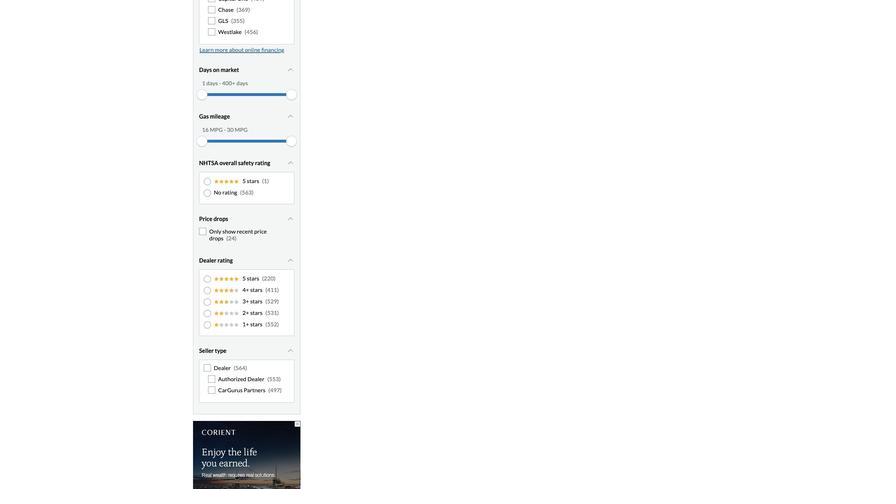 Task type: describe. For each thing, give the bounding box(es) containing it.
stars for (531)
[[250, 309, 263, 316]]

westlake (456)
[[218, 28, 258, 35]]

financing
[[262, 46, 284, 53]]

gls
[[218, 17, 228, 24]]

chevron down image for rating
[[287, 258, 294, 263]]

no rating (563)
[[214, 189, 254, 195]]

1 days - 400+ days
[[202, 79, 248, 86]]

4+
[[243, 286, 249, 293]]

cargurus
[[218, 387, 243, 393]]

400+
[[222, 79, 235, 86]]

rating inside "dropdown button"
[[255, 159, 270, 166]]

1 days from the left
[[206, 79, 218, 86]]

gas
[[199, 113, 209, 120]]

learn more about online financing
[[200, 46, 284, 53]]

(497)
[[268, 387, 282, 393]]

(529)
[[265, 298, 279, 305]]

chase
[[218, 6, 234, 13]]

1
[[202, 79, 205, 86]]

only
[[209, 228, 221, 235]]

advertisement region
[[193, 421, 301, 489]]

rating for no rating (563)
[[223, 189, 237, 195]]

(220)
[[262, 275, 276, 282]]

stars for (220)
[[247, 275, 259, 282]]

learn more about online financing button
[[199, 44, 285, 55]]

2+
[[243, 309, 249, 316]]

partners
[[244, 387, 266, 393]]

chevron down image for seller type
[[287, 348, 294, 354]]

5 for (563)
[[243, 177, 246, 184]]

(564)
[[234, 364, 247, 371]]

chase (369)
[[218, 6, 250, 13]]

price drops
[[199, 215, 228, 222]]

5 for (411)
[[243, 275, 246, 282]]

1+ stars
[[243, 321, 263, 327]]

days on market button
[[199, 61, 294, 79]]

(411)
[[265, 286, 279, 293]]

westlake
[[218, 28, 242, 35]]

(456)
[[245, 28, 258, 35]]

16 mpg - 30 mpg
[[202, 126, 248, 133]]

seller type button
[[199, 342, 294, 360]]

1+
[[243, 321, 249, 327]]

1 mpg from the left
[[210, 126, 223, 133]]

seller type
[[199, 347, 227, 354]]

mileage
[[210, 113, 230, 120]]

price
[[254, 228, 267, 235]]

4+ stars
[[243, 286, 263, 293]]

30
[[227, 126, 234, 133]]

nhtsa overall safety rating
[[199, 159, 270, 166]]

learn
[[200, 46, 214, 53]]



Task type: vqa. For each thing, say whether or not it's contained in the screenshot.


Task type: locate. For each thing, give the bounding box(es) containing it.
drops up only
[[214, 215, 228, 222]]

type
[[215, 347, 227, 354]]

stars for (1)
[[247, 177, 259, 184]]

rating inside dropdown button
[[218, 257, 233, 264]]

rating for dealer rating
[[218, 257, 233, 264]]

stars right 3+
[[250, 298, 263, 305]]

dealer down only
[[199, 257, 216, 264]]

stars for (529)
[[250, 298, 263, 305]]

5
[[243, 177, 246, 184], [243, 275, 246, 282]]

nhtsa
[[199, 159, 218, 166]]

gas mileage
[[199, 113, 230, 120]]

5 stars
[[243, 177, 259, 184], [243, 275, 259, 282]]

more
[[215, 46, 228, 53]]

2 days from the left
[[237, 79, 248, 86]]

-
[[219, 79, 221, 86], [224, 126, 226, 133]]

2+ stars
[[243, 309, 263, 316]]

- left 30
[[224, 126, 226, 133]]

(369)
[[237, 6, 250, 13]]

0 vertical spatial 5 stars
[[243, 177, 259, 184]]

chevron down image for gas mileage
[[287, 113, 294, 119]]

chevron down image inside seller type dropdown button
[[287, 348, 294, 354]]

show
[[222, 228, 236, 235]]

stars right 2+
[[250, 309, 263, 316]]

stars right '1+'
[[250, 321, 263, 327]]

recent
[[237, 228, 253, 235]]

stars for (411)
[[250, 286, 263, 293]]

3+
[[243, 298, 249, 305]]

dealer (564)
[[214, 364, 247, 371]]

2 5 from the top
[[243, 275, 246, 282]]

0 vertical spatial drops
[[214, 215, 228, 222]]

0 vertical spatial dealer
[[199, 257, 216, 264]]

safety
[[238, 159, 254, 166]]

chevron down image inside gas mileage dropdown button
[[287, 113, 294, 119]]

online
[[245, 46, 260, 53]]

dealer rating
[[199, 257, 233, 264]]

1 vertical spatial drops
[[209, 235, 224, 241]]

chevron down image for days on market
[[287, 67, 294, 73]]

5 stars for (220)
[[243, 275, 259, 282]]

5 stars up (563)
[[243, 177, 259, 184]]

stars up 4+ stars
[[247, 275, 259, 282]]

2 5 stars from the top
[[243, 275, 259, 282]]

rating right safety
[[255, 159, 270, 166]]

dealer up 'partners'
[[248, 376, 265, 382]]

1 vertical spatial dealer
[[214, 364, 231, 371]]

0 horizontal spatial mpg
[[210, 126, 223, 133]]

chevron down image for drops
[[287, 216, 294, 222]]

3 chevron down image from the top
[[287, 160, 294, 166]]

0 vertical spatial 5
[[243, 177, 246, 184]]

mpg right the 16
[[210, 126, 223, 133]]

dealer for dealer rating
[[199, 257, 216, 264]]

seller
[[199, 347, 214, 354]]

dealer rating button
[[199, 251, 294, 269]]

stars left (1)
[[247, 177, 259, 184]]

1 vertical spatial 5
[[243, 275, 246, 282]]

rating down (24)
[[218, 257, 233, 264]]

1 vertical spatial 5 stars
[[243, 275, 259, 282]]

stars
[[247, 177, 259, 184], [247, 275, 259, 282], [250, 286, 263, 293], [250, 298, 263, 305], [250, 309, 263, 316], [250, 321, 263, 327]]

drops
[[214, 215, 228, 222], [209, 235, 224, 241]]

days right 400+
[[237, 79, 248, 86]]

2 chevron down image from the top
[[287, 258, 294, 263]]

5 up 4+
[[243, 275, 246, 282]]

chevron down image for nhtsa overall safety rating
[[287, 160, 294, 166]]

1 horizontal spatial mpg
[[235, 126, 248, 133]]

1 5 stars from the top
[[243, 177, 259, 184]]

1 horizontal spatial days
[[237, 79, 248, 86]]

days on market
[[199, 66, 239, 73]]

dealer up authorized on the left of the page
[[214, 364, 231, 371]]

chevron down image inside dealer rating dropdown button
[[287, 258, 294, 263]]

1 vertical spatial chevron down image
[[287, 258, 294, 263]]

price
[[199, 215, 212, 222]]

5 stars for (1)
[[243, 177, 259, 184]]

1 vertical spatial rating
[[223, 189, 237, 195]]

on
[[213, 66, 220, 73]]

5 stars up 4+ stars
[[243, 275, 259, 282]]

nhtsa overall safety rating button
[[199, 154, 294, 172]]

- for mpg
[[224, 126, 226, 133]]

dealer for dealer (564)
[[214, 364, 231, 371]]

market
[[221, 66, 239, 73]]

0 horizontal spatial days
[[206, 79, 218, 86]]

1 chevron down image from the top
[[287, 67, 294, 73]]

chevron down image inside price drops dropdown button
[[287, 216, 294, 222]]

no
[[214, 189, 221, 195]]

16
[[202, 126, 209, 133]]

0 vertical spatial -
[[219, 79, 221, 86]]

drops inside "only show recent price drops"
[[209, 235, 224, 241]]

price drops button
[[199, 210, 294, 228]]

stars for (552)
[[250, 321, 263, 327]]

(1)
[[262, 177, 269, 184]]

5 up (563)
[[243, 177, 246, 184]]

3+ stars
[[243, 298, 263, 305]]

(563)
[[240, 189, 254, 195]]

stars right 4+
[[250, 286, 263, 293]]

chevron down image inside the "days on market" dropdown button
[[287, 67, 294, 73]]

- left 400+
[[219, 79, 221, 86]]

mpg right 30
[[235, 126, 248, 133]]

(24)
[[226, 235, 237, 241]]

1 vertical spatial -
[[224, 126, 226, 133]]

0 vertical spatial rating
[[255, 159, 270, 166]]

drops down only
[[209, 235, 224, 241]]

4 chevron down image from the top
[[287, 348, 294, 354]]

days
[[206, 79, 218, 86], [237, 79, 248, 86]]

gas mileage button
[[199, 107, 294, 125]]

2 vertical spatial rating
[[218, 257, 233, 264]]

1 chevron down image from the top
[[287, 216, 294, 222]]

drops inside dropdown button
[[214, 215, 228, 222]]

2 chevron down image from the top
[[287, 113, 294, 119]]

2 vertical spatial dealer
[[248, 376, 265, 382]]

- for days
[[219, 79, 221, 86]]

mpg
[[210, 126, 223, 133], [235, 126, 248, 133]]

2 mpg from the left
[[235, 126, 248, 133]]

gls (355)
[[218, 17, 245, 24]]

about
[[229, 46, 244, 53]]

0 vertical spatial chevron down image
[[287, 216, 294, 222]]

authorized dealer (553)
[[218, 376, 281, 382]]

days
[[199, 66, 212, 73]]

1 5 from the top
[[243, 177, 246, 184]]

chevron down image
[[287, 216, 294, 222], [287, 258, 294, 263]]

cargurus partners (497)
[[218, 387, 282, 393]]

(355)
[[231, 17, 245, 24]]

authorized
[[218, 376, 246, 382]]

(553)
[[267, 376, 281, 382]]

1 horizontal spatial -
[[224, 126, 226, 133]]

(552)
[[265, 321, 279, 327]]

dealer inside dropdown button
[[199, 257, 216, 264]]

only show recent price drops
[[209, 228, 267, 241]]

rating
[[255, 159, 270, 166], [223, 189, 237, 195], [218, 257, 233, 264]]

chevron down image
[[287, 67, 294, 73], [287, 113, 294, 119], [287, 160, 294, 166], [287, 348, 294, 354]]

0 horizontal spatial -
[[219, 79, 221, 86]]

rating right 'no'
[[223, 189, 237, 195]]

chevron down image inside nhtsa overall safety rating "dropdown button"
[[287, 160, 294, 166]]

overall
[[220, 159, 237, 166]]

dealer
[[199, 257, 216, 264], [214, 364, 231, 371], [248, 376, 265, 382]]

days right 1
[[206, 79, 218, 86]]

(531)
[[265, 309, 279, 316]]



